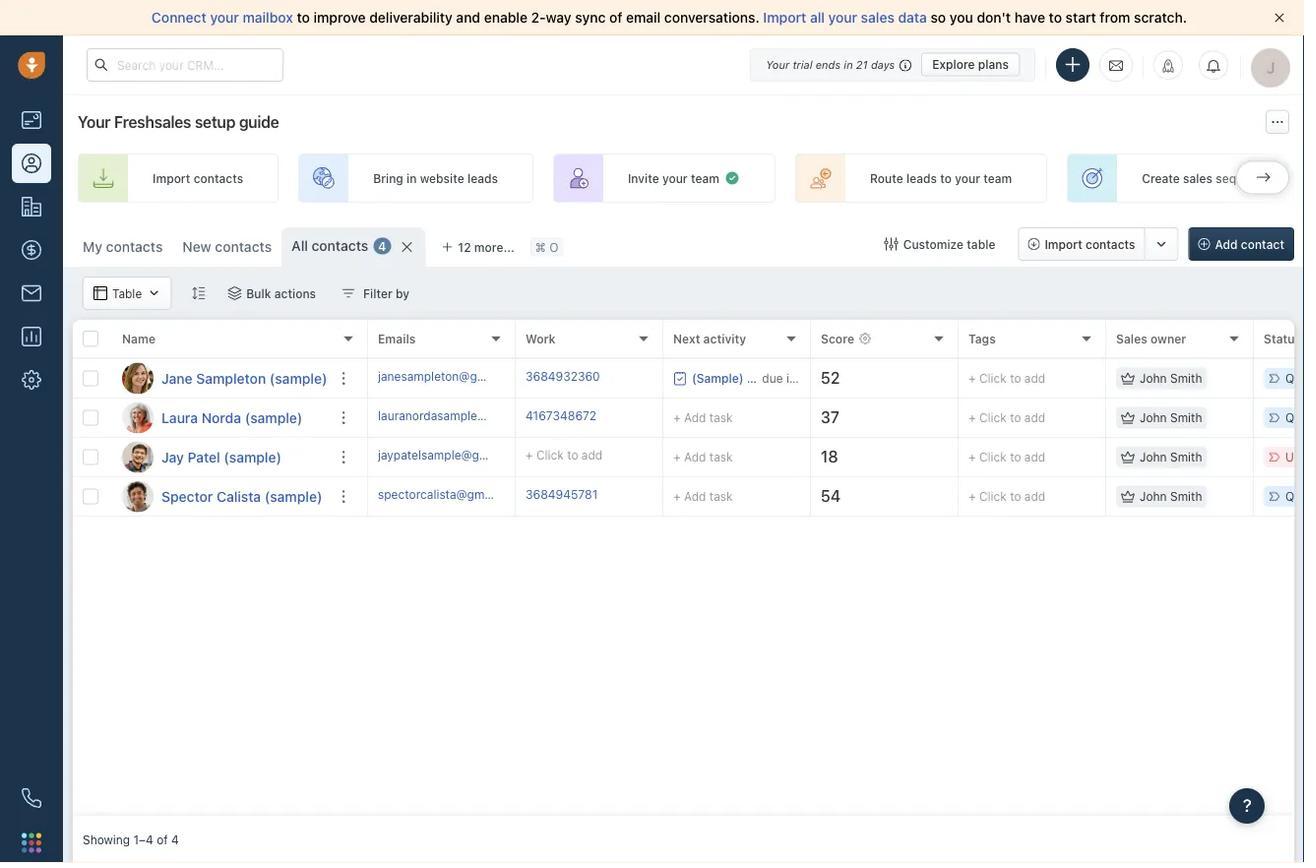 Task type: describe. For each thing, give the bounding box(es) containing it.
john for 18
[[1140, 450, 1167, 464]]

john for 52
[[1140, 372, 1167, 385]]

all
[[810, 9, 825, 26]]

by
[[396, 286, 410, 300]]

connect your mailbox to improve deliverability and enable 2-way sync of email conversations. import all your sales data so you don't have to start from scratch.
[[152, 9, 1187, 26]]

spector calista (sample)
[[161, 488, 322, 505]]

have
[[1015, 9, 1046, 26]]

sales owner
[[1116, 332, 1187, 345]]

s image
[[122, 481, 154, 512]]

create sales sequence link
[[1067, 154, 1304, 203]]

12 more... button
[[431, 233, 525, 261]]

import contacts group
[[1018, 227, 1179, 261]]

emails
[[378, 332, 416, 345]]

my
[[83, 239, 102, 255]]

laura norda (sample)
[[161, 410, 303, 426]]

add inside button
[[1215, 237, 1238, 251]]

plans
[[978, 58, 1009, 71]]

row group containing jane sampleton (sample)
[[73, 359, 368, 517]]

name column header
[[112, 320, 368, 359]]

email
[[626, 9, 661, 26]]

john for 37
[[1140, 411, 1167, 425]]

invite your team
[[628, 171, 720, 185]]

j image
[[122, 442, 154, 473]]

explore plans
[[933, 58, 1009, 71]]

1 horizontal spatial sales
[[1183, 171, 1213, 185]]

all
[[292, 238, 308, 254]]

explore plans link
[[922, 53, 1020, 76]]

setup
[[195, 113, 235, 131]]

invite your team link
[[553, 154, 776, 203]]

container_wx8msf4aqz5i3rn1 image inside invite your team link
[[725, 170, 740, 186]]

0 horizontal spatial sales
[[861, 9, 895, 26]]

(sample) for spector calista (sample)
[[265, 488, 322, 505]]

sync
[[575, 9, 606, 26]]

smith for 52
[[1171, 372, 1203, 385]]

click for 54
[[980, 490, 1007, 504]]

press space to select this row. row containing 37
[[368, 399, 1304, 438]]

route leads to your team
[[870, 171, 1012, 185]]

guide
[[239, 113, 279, 131]]

press space to select this row. row containing laura norda (sample)
[[73, 399, 368, 438]]

spector
[[161, 488, 213, 505]]

grid containing 52
[[73, 320, 1304, 816]]

contacts right all
[[312, 238, 369, 254]]

table button
[[83, 277, 172, 310]]

sampleton
[[196, 370, 266, 386]]

ends
[[816, 58, 841, 71]]

janesampleton@gmail.com 3684932360
[[378, 370, 600, 383]]

all contacts 4
[[292, 238, 386, 254]]

52
[[821, 369, 840, 387]]

create sales sequence
[[1142, 171, 1271, 185]]

jane sampleton (sample) link
[[161, 369, 327, 388]]

⌘ o
[[535, 240, 559, 254]]

press space to select this row. row containing spector calista (sample)
[[73, 477, 368, 517]]

add for 52
[[1025, 372, 1046, 385]]

your for your freshsales setup guide
[[78, 113, 110, 131]]

press space to select this row. row containing 18
[[368, 438, 1304, 477]]

customize table button
[[872, 227, 1009, 261]]

0 horizontal spatial 4
[[171, 833, 179, 847]]

john smith for 54
[[1140, 490, 1203, 504]]

press space to select this row. row containing jane sampleton (sample)
[[73, 359, 368, 399]]

calista
[[217, 488, 261, 505]]

leads inside route leads to your team link
[[907, 171, 937, 185]]

new contacts
[[182, 239, 272, 255]]

add contact
[[1215, 237, 1285, 251]]

way
[[546, 9, 572, 26]]

laura norda (sample) link
[[161, 408, 303, 428]]

your right invite
[[663, 171, 688, 185]]

lauranordasample@gmail.com link
[[378, 407, 545, 428]]

your up 'table' on the top right
[[955, 171, 981, 185]]

customize
[[903, 237, 964, 251]]

customize table
[[903, 237, 996, 251]]

1 horizontal spatial in
[[844, 58, 853, 71]]

work
[[526, 332, 556, 345]]

and
[[456, 9, 481, 26]]

data
[[898, 9, 927, 26]]

+ add task for 54
[[673, 490, 733, 504]]

activity
[[704, 332, 747, 345]]

status
[[1264, 332, 1302, 345]]

container_wx8msf4aqz5i3rn1 image for 37
[[1121, 411, 1135, 425]]

janesampleton@gmail.com
[[378, 370, 527, 383]]

so
[[931, 9, 946, 26]]

add for 37
[[1025, 411, 1046, 425]]

contacts right "my" at the top
[[106, 239, 163, 255]]

your trial ends in 21 days
[[766, 58, 895, 71]]

filter by
[[363, 286, 410, 300]]

contacts inside 'button'
[[1086, 237, 1136, 251]]

create
[[1142, 171, 1180, 185]]

route leads to your team link
[[795, 154, 1048, 203]]

john smith for 37
[[1140, 411, 1203, 425]]

3684945781
[[526, 488, 598, 501]]

freshsales
[[114, 113, 191, 131]]

you
[[950, 9, 974, 26]]

unq
[[1286, 450, 1304, 464]]

+ click to add for 37
[[969, 411, 1046, 425]]

+ add task for 37
[[673, 411, 733, 425]]

mailbox
[[243, 9, 293, 26]]

invite
[[628, 171, 659, 185]]

12
[[458, 240, 471, 254]]

press space to select this row. row containing 54
[[368, 477, 1304, 517]]

showing 1–4 of 4
[[83, 833, 179, 847]]

deliverability
[[369, 9, 453, 26]]

click for 37
[[980, 411, 1007, 425]]

qua for 52
[[1286, 372, 1304, 385]]

bring
[[373, 171, 403, 185]]

website
[[420, 171, 464, 185]]

laura
[[161, 410, 198, 426]]

contacts right new
[[215, 239, 272, 255]]

sales
[[1116, 332, 1148, 345]]

improve
[[314, 9, 366, 26]]

qua for 54
[[1286, 490, 1304, 504]]

37
[[821, 408, 840, 427]]

bring in website leads link
[[298, 154, 534, 203]]



Task type: vqa. For each thing, say whether or not it's contained in the screenshot.
Completed date
no



Task type: locate. For each thing, give the bounding box(es) containing it.
4 john from the top
[[1140, 490, 1167, 504]]

close image
[[1275, 13, 1285, 23]]

1 horizontal spatial import
[[763, 9, 807, 26]]

import contacts
[[153, 171, 243, 185], [1045, 237, 1136, 251]]

0 vertical spatial of
[[609, 9, 623, 26]]

12 more...
[[458, 240, 515, 254]]

2 smith from the top
[[1171, 411, 1203, 425]]

leads right website
[[468, 171, 498, 185]]

press space to select this row. row up 54 at right bottom
[[368, 438, 1304, 477]]

2 row group from the left
[[368, 359, 1304, 517]]

task for 18
[[710, 450, 733, 464]]

1 smith from the top
[[1171, 372, 1203, 385]]

press space to select this row. row up norda
[[73, 359, 368, 399]]

filter by button
[[329, 277, 422, 310]]

1 horizontal spatial leads
[[907, 171, 937, 185]]

freshworks switcher image
[[22, 833, 41, 853]]

patel
[[188, 449, 220, 465]]

0 vertical spatial + add task
[[673, 411, 733, 425]]

jaypatelsample@gmail.com
[[378, 448, 529, 462]]

press space to select this row. row up 37
[[368, 359, 1304, 399]]

your for your trial ends in 21 days
[[766, 58, 790, 71]]

your left freshsales at the left of page
[[78, 113, 110, 131]]

john smith for 18
[[1140, 450, 1203, 464]]

import all your sales data link
[[763, 9, 931, 26]]

jaypatelsample@gmail.com + click to add
[[378, 448, 603, 462]]

contacts
[[194, 171, 243, 185], [1086, 237, 1136, 251], [312, 238, 369, 254], [106, 239, 163, 255], [215, 239, 272, 255]]

smith for 37
[[1171, 411, 1203, 425]]

add for 54
[[684, 490, 706, 504]]

team right invite
[[691, 171, 720, 185]]

my contacts
[[83, 239, 163, 255]]

2 + click to add from the top
[[969, 411, 1046, 425]]

0 vertical spatial container_wx8msf4aqz5i3rn1 image
[[342, 286, 355, 300]]

your left trial
[[766, 58, 790, 71]]

(sample) right "calista"
[[265, 488, 322, 505]]

smith for 54
[[1171, 490, 1203, 504]]

(sample) right sampleton
[[270, 370, 327, 386]]

in inside bring in website leads link
[[407, 171, 417, 185]]

your left mailbox
[[210, 9, 239, 26]]

import left all
[[763, 9, 807, 26]]

(sample) for jane sampleton (sample)
[[270, 370, 327, 386]]

2 qua from the top
[[1286, 411, 1304, 425]]

next activity
[[673, 332, 747, 345]]

row group containing 52
[[368, 359, 1304, 517]]

press space to select this row. row up jay patel (sample)
[[73, 399, 368, 438]]

21
[[856, 58, 868, 71]]

0 vertical spatial import contacts
[[153, 171, 243, 185]]

team up 'table' on the top right
[[984, 171, 1012, 185]]

phone image
[[22, 789, 41, 808]]

smith
[[1171, 372, 1203, 385], [1171, 411, 1203, 425], [1171, 450, 1203, 464], [1171, 490, 1203, 504]]

4 right 1–4
[[171, 833, 179, 847]]

1 horizontal spatial 4
[[378, 239, 386, 253]]

+ click to add for 54
[[969, 490, 1046, 504]]

row group
[[73, 359, 368, 517], [368, 359, 1304, 517]]

add for 54
[[1025, 490, 1046, 504]]

import for import contacts 'button'
[[1045, 237, 1083, 251]]

your
[[210, 9, 239, 26], [829, 9, 858, 26], [663, 171, 688, 185], [955, 171, 981, 185]]

2 team from the left
[[984, 171, 1012, 185]]

(sample) for laura norda (sample)
[[245, 410, 303, 426]]

1 vertical spatial import
[[153, 171, 190, 185]]

1 + add task from the top
[[673, 411, 733, 425]]

bulk
[[246, 286, 271, 300]]

jay patel (sample) link
[[161, 447, 282, 467]]

0 horizontal spatial leads
[[468, 171, 498, 185]]

jaypatelsample@gmail.com link
[[378, 447, 529, 468]]

name
[[122, 332, 156, 345]]

press space to select this row. row down norda
[[73, 438, 368, 477]]

1 team from the left
[[691, 171, 720, 185]]

import
[[763, 9, 807, 26], [153, 171, 190, 185], [1045, 237, 1083, 251]]

of right 1–4
[[157, 833, 168, 847]]

qua down status
[[1286, 372, 1304, 385]]

email image
[[1110, 57, 1123, 73]]

jane
[[161, 370, 193, 386]]

1 vertical spatial 4
[[171, 833, 179, 847]]

2 vertical spatial container_wx8msf4aqz5i3rn1 image
[[1121, 450, 1135, 464]]

qua up unq on the right of the page
[[1286, 411, 1304, 425]]

1 vertical spatial sales
[[1183, 171, 1213, 185]]

qua down unq on the right of the page
[[1286, 490, 1304, 504]]

(sample) down jane sampleton (sample) link
[[245, 410, 303, 426]]

contacts down setup
[[194, 171, 243, 185]]

2 leads from the left
[[907, 171, 937, 185]]

import down your freshsales setup guide
[[153, 171, 190, 185]]

john smith
[[1140, 372, 1203, 385], [1140, 411, 1203, 425], [1140, 450, 1203, 464], [1140, 490, 1203, 504]]

lauranordasample@gmail.com
[[378, 409, 545, 423]]

your right all
[[829, 9, 858, 26]]

owner
[[1151, 332, 1187, 345]]

style_myh0__igzzd8unmi image
[[191, 286, 205, 300]]

contacts up sales
[[1086, 237, 1136, 251]]

all contacts link
[[292, 236, 369, 256]]

1 vertical spatial your
[[78, 113, 110, 131]]

sales left "data"
[[861, 9, 895, 26]]

new contacts button
[[173, 227, 282, 267], [182, 239, 272, 255]]

3 task from the top
[[710, 490, 733, 504]]

start
[[1066, 9, 1097, 26]]

0 horizontal spatial in
[[407, 171, 417, 185]]

import contacts for import contacts 'button'
[[1045, 237, 1136, 251]]

+ click to add for 52
[[969, 372, 1046, 385]]

2 john smith from the top
[[1140, 411, 1203, 425]]

qua
[[1286, 372, 1304, 385], [1286, 411, 1304, 425], [1286, 490, 1304, 504]]

click for 52
[[980, 372, 1007, 385]]

leads
[[468, 171, 498, 185], [907, 171, 937, 185]]

press space to select this row. row up 18
[[368, 399, 1304, 438]]

your
[[766, 58, 790, 71], [78, 113, 110, 131]]

1–4
[[133, 833, 153, 847]]

import contacts link
[[78, 154, 279, 203]]

1 vertical spatial qua
[[1286, 411, 1304, 425]]

leads right route
[[907, 171, 937, 185]]

0 horizontal spatial team
[[691, 171, 720, 185]]

3 qua from the top
[[1286, 490, 1304, 504]]

press space to select this row. row containing 52
[[368, 359, 1304, 399]]

3684945781 link
[[526, 486, 598, 507]]

conversations.
[[664, 9, 760, 26]]

3 + add task from the top
[[673, 490, 733, 504]]

press space to select this row. row
[[73, 359, 368, 399], [368, 359, 1304, 399], [73, 399, 368, 438], [368, 399, 1304, 438], [73, 438, 368, 477], [368, 438, 1304, 477], [73, 477, 368, 517], [368, 477, 1304, 517]]

table
[[112, 286, 142, 300]]

3 john smith from the top
[[1140, 450, 1203, 464]]

container_wx8msf4aqz5i3rn1 image inside customize table button
[[885, 237, 899, 251]]

3684932360
[[526, 370, 600, 383]]

4 john smith from the top
[[1140, 490, 1203, 504]]

l image
[[122, 402, 154, 434]]

1 john from the top
[[1140, 372, 1167, 385]]

54
[[821, 487, 841, 506]]

trial
[[793, 58, 813, 71]]

in left 21
[[844, 58, 853, 71]]

+
[[969, 372, 976, 385], [969, 411, 976, 425], [673, 411, 681, 425], [526, 448, 533, 462], [969, 450, 976, 464], [673, 450, 681, 464], [969, 490, 976, 504], [673, 490, 681, 504]]

sales right the create
[[1183, 171, 1213, 185]]

(sample)
[[270, 370, 327, 386], [245, 410, 303, 426], [224, 449, 282, 465], [265, 488, 322, 505]]

qua for 37
[[1286, 411, 1304, 425]]

task
[[710, 411, 733, 425], [710, 450, 733, 464], [710, 490, 733, 504]]

4
[[378, 239, 386, 253], [171, 833, 179, 847]]

actions
[[274, 286, 316, 300]]

1 vertical spatial import contacts
[[1045, 237, 1136, 251]]

3 john from the top
[[1140, 450, 1167, 464]]

to
[[297, 9, 310, 26], [1049, 9, 1062, 26], [940, 171, 952, 185], [1010, 372, 1021, 385], [1010, 411, 1021, 425], [567, 448, 578, 462], [1010, 450, 1021, 464], [1010, 490, 1021, 504]]

0 horizontal spatial of
[[157, 833, 168, 847]]

2 vertical spatial qua
[[1286, 490, 1304, 504]]

route
[[870, 171, 903, 185]]

container_wx8msf4aqz5i3rn1 image
[[342, 286, 355, 300], [1121, 411, 1135, 425], [1121, 450, 1135, 464]]

o
[[550, 240, 559, 254]]

import contacts for import contacts link
[[153, 171, 243, 185]]

bulk actions
[[246, 286, 316, 300]]

0 vertical spatial import
[[763, 9, 807, 26]]

container_wx8msf4aqz5i3rn1 image
[[725, 170, 740, 186], [885, 237, 899, 251], [94, 286, 107, 300], [147, 286, 161, 300], [228, 286, 241, 300], [673, 372, 687, 385], [1121, 372, 1135, 385], [1121, 490, 1135, 504]]

2 vertical spatial + add task
[[673, 490, 733, 504]]

add for 18
[[684, 450, 706, 464]]

add
[[1215, 237, 1238, 251], [684, 411, 706, 425], [684, 450, 706, 464], [684, 490, 706, 504]]

press space to select this row. row containing jay patel (sample)
[[73, 438, 368, 477]]

spectorcalista@gmail.com link
[[378, 486, 524, 507]]

container_wx8msf4aqz5i3rn1 image inside filter by button
[[342, 286, 355, 300]]

john smith for 52
[[1140, 372, 1203, 385]]

2-
[[531, 9, 546, 26]]

import right 'table' on the top right
[[1045, 237, 1083, 251]]

name row
[[73, 320, 368, 359]]

(sample) up the spector calista (sample) in the left of the page
[[224, 449, 282, 465]]

more...
[[474, 240, 515, 254]]

add for 18
[[1025, 450, 1046, 464]]

Search your CRM... text field
[[87, 48, 284, 82]]

spectorcalista@gmail.com 3684945781
[[378, 488, 598, 501]]

from
[[1100, 9, 1131, 26]]

task for 37
[[710, 411, 733, 425]]

import contacts button
[[1018, 227, 1146, 261]]

1 leads from the left
[[468, 171, 498, 185]]

container_wx8msf4aqz5i3rn1 image for 18
[[1121, 450, 1135, 464]]

2 john from the top
[[1140, 411, 1167, 425]]

new
[[182, 239, 211, 255]]

john for 54
[[1140, 490, 1167, 504]]

task for 54
[[710, 490, 733, 504]]

1 task from the top
[[710, 411, 733, 425]]

import contacts inside 'button'
[[1045, 237, 1136, 251]]

0 vertical spatial task
[[710, 411, 733, 425]]

0 horizontal spatial import
[[153, 171, 190, 185]]

import inside 'button'
[[1045, 237, 1083, 251]]

0 vertical spatial in
[[844, 58, 853, 71]]

4 inside 'all contacts 4'
[[378, 239, 386, 253]]

days
[[871, 58, 895, 71]]

1 vertical spatial task
[[710, 450, 733, 464]]

press space to select this row. row down "jay patel (sample)" link
[[73, 477, 368, 517]]

smith for 18
[[1171, 450, 1203, 464]]

4 up filter by
[[378, 239, 386, 253]]

3 smith from the top
[[1171, 450, 1203, 464]]

bulk actions button
[[215, 277, 329, 310]]

click for 18
[[980, 450, 1007, 464]]

explore
[[933, 58, 975, 71]]

2 vertical spatial import
[[1045, 237, 1083, 251]]

0 horizontal spatial import contacts
[[153, 171, 243, 185]]

4 smith from the top
[[1171, 490, 1203, 504]]

leads inside bring in website leads link
[[468, 171, 498, 185]]

1 john smith from the top
[[1140, 372, 1203, 385]]

3 + click to add from the top
[[969, 450, 1046, 464]]

1 vertical spatial + add task
[[673, 450, 733, 464]]

+ add task for 18
[[673, 450, 733, 464]]

0 horizontal spatial your
[[78, 113, 110, 131]]

import for import contacts link
[[153, 171, 190, 185]]

in right the bring at the left
[[407, 171, 417, 185]]

0 vertical spatial sales
[[861, 9, 895, 26]]

4 + click to add from the top
[[969, 490, 1046, 504]]

4167348672 link
[[526, 407, 597, 428]]

0 vertical spatial 4
[[378, 239, 386, 253]]

sales
[[861, 9, 895, 26], [1183, 171, 1213, 185]]

2 vertical spatial task
[[710, 490, 733, 504]]

phone element
[[12, 779, 51, 818]]

3684932360 link
[[526, 368, 600, 389]]

2 + add task from the top
[[673, 450, 733, 464]]

filter
[[363, 286, 393, 300]]

my contacts button
[[73, 227, 173, 267], [83, 239, 163, 255]]

1 vertical spatial of
[[157, 833, 168, 847]]

1 horizontal spatial import contacts
[[1045, 237, 1136, 251]]

1 + click to add from the top
[[969, 372, 1046, 385]]

click
[[980, 372, 1007, 385], [980, 411, 1007, 425], [536, 448, 564, 462], [980, 450, 1007, 464], [980, 490, 1007, 504]]

1 qua from the top
[[1286, 372, 1304, 385]]

1 vertical spatial in
[[407, 171, 417, 185]]

+ click to add for 18
[[969, 450, 1046, 464]]

grid
[[73, 320, 1304, 816]]

table
[[967, 237, 996, 251]]

scratch.
[[1134, 9, 1187, 26]]

1 vertical spatial container_wx8msf4aqz5i3rn1 image
[[1121, 411, 1135, 425]]

1 horizontal spatial of
[[609, 9, 623, 26]]

(sample) for jay patel (sample)
[[224, 449, 282, 465]]

norda
[[202, 410, 241, 426]]

sequence
[[1216, 171, 1271, 185]]

1 row group from the left
[[73, 359, 368, 517]]

bring in website leads
[[373, 171, 498, 185]]

1 horizontal spatial your
[[766, 58, 790, 71]]

j image
[[122, 363, 154, 394]]

0 vertical spatial your
[[766, 58, 790, 71]]

of
[[609, 9, 623, 26], [157, 833, 168, 847]]

enable
[[484, 9, 528, 26]]

1 horizontal spatial team
[[984, 171, 1012, 185]]

contact
[[1241, 237, 1285, 251]]

2 horizontal spatial import
[[1045, 237, 1083, 251]]

jane sampleton (sample)
[[161, 370, 327, 386]]

press space to select this row. row down 18
[[368, 477, 1304, 517]]

0 vertical spatial qua
[[1286, 372, 1304, 385]]

add for 37
[[684, 411, 706, 425]]

2 task from the top
[[710, 450, 733, 464]]

of right sync
[[609, 9, 623, 26]]

janesampleton@gmail.com link
[[378, 368, 527, 389]]

container_wx8msf4aqz5i3rn1 image inside bulk actions 'button'
[[228, 286, 241, 300]]

add
[[1025, 372, 1046, 385], [1025, 411, 1046, 425], [582, 448, 603, 462], [1025, 450, 1046, 464], [1025, 490, 1046, 504]]



